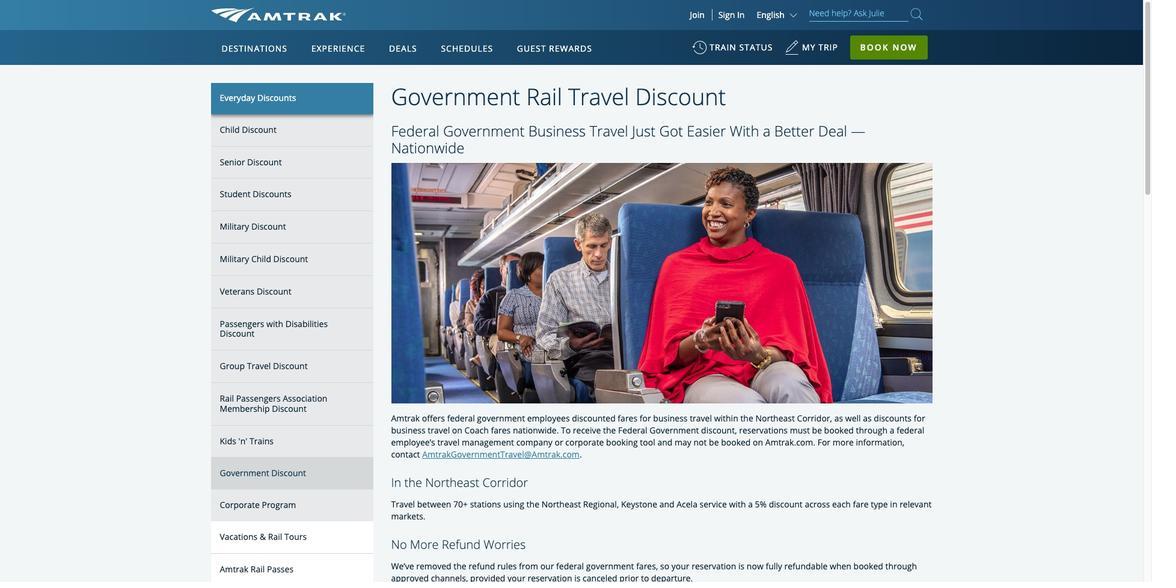 Task type: describe. For each thing, give the bounding box(es) containing it.
1 vertical spatial be
[[709, 437, 719, 448]]

amtrak rail passes
[[220, 564, 294, 575]]

senior
[[220, 156, 245, 168]]

refundable
[[785, 561, 828, 572]]

we've removed the refund rules from our federal government fares, so your reservation is now fully refundable when booked through approved channels, provided your reservation is canceled prior to departure.
[[391, 561, 918, 582]]

discounts
[[874, 413, 912, 424]]

federal government business travel just got easier with a better deal — nationwide
[[391, 121, 866, 158]]

employees
[[527, 413, 570, 424]]

sign in button
[[719, 9, 745, 20]]

sign
[[719, 9, 735, 20]]

status
[[740, 42, 773, 53]]

&
[[260, 531, 266, 543]]

1 vertical spatial travel
[[428, 425, 450, 436]]

vacations & rail tours
[[220, 531, 307, 543]]

english
[[757, 9, 785, 20]]

and inside travel between 70+ stations using the northeast regional, keystone and acela service with a 5% discount across each fare type in relevant markets.
[[660, 499, 675, 510]]

senior discount link
[[211, 147, 373, 179]]

1 horizontal spatial is
[[739, 561, 745, 572]]

a inside amtrak offers federal government employees discounted fares for business travel within the northeast corridor, as well as discounts for business travel on coach fares nationwide. to receive the federal government discount, reservations must be booked through a federal employee's travel management company or corporate booking tool and may not be booked on amtrak.com. for more information, contact
[[890, 425, 895, 436]]

discount up association at the bottom of the page
[[273, 360, 308, 372]]

disabilities
[[286, 318, 328, 329]]

group travel discount
[[220, 360, 308, 372]]

2 horizontal spatial federal
[[897, 425, 925, 436]]

government rail travel discount
[[391, 81, 726, 112]]

destinations button
[[217, 32, 292, 66]]

canceled
[[583, 573, 618, 582]]

rail passengers association membership discount link
[[211, 383, 373, 426]]

vacations
[[220, 531, 258, 543]]

program
[[262, 499, 296, 511]]

2 vertical spatial travel
[[438, 437, 460, 448]]

trip
[[819, 42, 839, 53]]

travel up federal government business travel just got easier with a better deal — nationwide
[[568, 81, 630, 112]]

refund
[[442, 537, 481, 553]]

0 horizontal spatial your
[[508, 573, 526, 582]]

more
[[410, 537, 439, 553]]

book
[[861, 42, 890, 53]]

amtrak rail passes link
[[211, 554, 373, 582]]

0 horizontal spatial business
[[391, 425, 426, 436]]

got
[[660, 121, 683, 141]]

book now button
[[850, 35, 928, 60]]

discounted
[[572, 413, 616, 424]]

discount down military child discount
[[257, 286, 292, 297]]

1 vertical spatial reservation
[[528, 573, 573, 582]]

travel inside secondary navigation
[[247, 360, 271, 372]]

through inside we've removed the refund rules from our federal government fares, so your reservation is now fully refundable when booked through approved channels, provided your reservation is canceled prior to departure.
[[886, 561, 918, 572]]

the up 'reservations'
[[741, 413, 754, 424]]

discount,
[[702, 425, 737, 436]]

a inside travel between 70+ stations using the northeast regional, keystone and acela service with a 5% discount across each fare type in relevant markets.
[[749, 499, 753, 510]]

amtrak for amtrak offers federal government employees discounted fares for business travel within the northeast corridor, as well as discounts for business travel on coach fares nationwide. to receive the federal government discount, reservations must be booked through a federal employee's travel management company or corporate booking tool and may not be booked on amtrak.com. for more information, contact
[[391, 413, 420, 424]]

1 vertical spatial fares
[[491, 425, 511, 436]]

tours
[[285, 531, 307, 543]]

government inside we've removed the refund rules from our federal government fares, so your reservation is now fully refundable when booked through approved channels, provided your reservation is canceled prior to departure.
[[586, 561, 634, 572]]

federal inside we've removed the refund rules from our federal government fares, so your reservation is now fully refundable when booked through approved channels, provided your reservation is canceled prior to departure.
[[557, 561, 584, 572]]

destinations
[[222, 43, 288, 54]]

government inside secondary navigation
[[220, 468, 269, 479]]

government inside amtrak offers federal government employees discounted fares for business travel within the northeast corridor, as well as discounts for business travel on coach fares nationwide. to receive the federal government discount, reservations must be booked through a federal employee's travel management company or corporate booking tool and may not be booked on amtrak.com. for more information, contact
[[650, 425, 699, 436]]

1 vertical spatial in
[[391, 475, 401, 491]]

kids 'n' trains link
[[211, 426, 373, 458]]

student discounts
[[220, 189, 292, 200]]

trains
[[250, 435, 274, 447]]

government discount link
[[211, 458, 373, 490]]

the inside travel between 70+ stations using the northeast regional, keystone and acela service with a 5% discount across each fare type in relevant markets.
[[527, 499, 540, 510]]

rail inside 'rail passengers association membership discount'
[[220, 393, 234, 404]]

everyday discounts
[[220, 92, 296, 103]]

departure.
[[652, 573, 693, 582]]

rail up business
[[527, 81, 563, 112]]

not
[[694, 437, 707, 448]]

deal
[[819, 121, 848, 141]]

1 vertical spatial booked
[[721, 437, 751, 448]]

with inside passengers with disabilities discount
[[267, 318, 283, 329]]

the down contact
[[405, 475, 422, 491]]

Please enter your search item search field
[[809, 6, 909, 22]]

regional,
[[583, 499, 619, 510]]

booking
[[606, 437, 638, 448]]

service
[[700, 499, 727, 510]]

discount inside 'link'
[[274, 253, 308, 265]]

reservations
[[740, 425, 788, 436]]

experience button
[[307, 32, 370, 66]]

discount inside 'rail passengers association membership discount'
[[272, 403, 307, 414]]

guest rewards button
[[512, 32, 597, 66]]

better
[[775, 121, 815, 141]]

0 vertical spatial booked
[[825, 425, 854, 436]]

employee's
[[391, 437, 435, 448]]

receive
[[573, 425, 601, 436]]

amtrak offers federal government employees discounted fares for business travel within the northeast corridor, as well as discounts for business travel on coach fares nationwide. to receive the federal government discount, reservations must be booked through a federal employee's travel management company or corporate booking tool and may not be booked on amtrak.com. for more information, contact
[[391, 413, 926, 460]]

schedules
[[441, 43, 493, 54]]

train status
[[710, 42, 773, 53]]

management
[[462, 437, 514, 448]]

or
[[555, 437, 564, 448]]

acela
[[677, 499, 698, 510]]

removed
[[416, 561, 452, 572]]

'n'
[[239, 435, 247, 447]]

corporate
[[566, 437, 604, 448]]

passengers with disabilities discount link
[[211, 308, 373, 351]]

travel inside federal government business travel just got easier with a better deal — nationwide
[[590, 121, 629, 141]]

passengers inside 'rail passengers association membership discount'
[[236, 393, 281, 404]]

group
[[220, 360, 245, 372]]

may
[[675, 437, 692, 448]]

train status link
[[693, 36, 773, 66]]

veterans discount link
[[211, 276, 373, 308]]

.
[[580, 449, 582, 460]]

discount right senior
[[247, 156, 282, 168]]

contact
[[391, 449, 420, 460]]

travel inside travel between 70+ stations using the northeast regional, keystone and acela service with a 5% discount across each fare type in relevant markets.
[[391, 499, 415, 510]]

train
[[710, 42, 737, 53]]

fares,
[[637, 561, 658, 572]]

0 horizontal spatial on
[[452, 425, 463, 436]]

a inside federal government business travel just got easier with a better deal — nationwide
[[763, 121, 771, 141]]

so
[[661, 561, 670, 572]]

amtrak image
[[211, 8, 346, 22]]

0 vertical spatial your
[[672, 561, 690, 572]]

to
[[561, 425, 571, 436]]

kids 'n' trains
[[220, 435, 274, 447]]

1 horizontal spatial in
[[738, 9, 745, 20]]

in
[[891, 499, 898, 510]]

passes
[[267, 564, 294, 575]]

tool
[[640, 437, 656, 448]]

rules
[[498, 561, 517, 572]]



Task type: locate. For each thing, give the bounding box(es) containing it.
0 horizontal spatial for
[[640, 413, 651, 424]]

with left 5%
[[729, 499, 746, 510]]

0 vertical spatial through
[[856, 425, 888, 436]]

in
[[738, 9, 745, 20], [391, 475, 401, 491]]

stations
[[470, 499, 501, 510]]

fully
[[766, 561, 783, 572]]

child up the 'veterans discount'
[[251, 253, 271, 265]]

discount down everyday discounts
[[242, 124, 277, 135]]

military down student
[[220, 221, 249, 232]]

5%
[[755, 499, 767, 510]]

2 vertical spatial a
[[749, 499, 753, 510]]

to
[[641, 573, 649, 582]]

2 vertical spatial northeast
[[542, 499, 581, 510]]

1 vertical spatial federal
[[618, 425, 648, 436]]

application
[[256, 100, 544, 269]]

booked down discount,
[[721, 437, 751, 448]]

0 horizontal spatial fares
[[491, 425, 511, 436]]

1 vertical spatial is
[[575, 573, 581, 582]]

0 horizontal spatial be
[[709, 437, 719, 448]]

my trip
[[803, 42, 839, 53]]

through inside amtrak offers federal government employees discounted fares for business travel within the northeast corridor, as well as discounts for business travel on coach fares nationwide. to receive the federal government discount, reservations must be booked through a federal employee's travel management company or corporate booking tool and may not be booked on amtrak.com. for more information, contact
[[856, 425, 888, 436]]

within
[[715, 413, 739, 424]]

1 horizontal spatial a
[[763, 121, 771, 141]]

on left coach
[[452, 425, 463, 436]]

child inside military child discount 'link'
[[251, 253, 271, 265]]

student
[[220, 189, 251, 200]]

1 horizontal spatial amtrak
[[391, 413, 420, 424]]

deals
[[389, 43, 417, 54]]

and right tool
[[658, 437, 673, 448]]

business up employee's
[[391, 425, 426, 436]]

amtrakgovernmenttravel@amtrak.com link
[[422, 449, 580, 460]]

the up channels,
[[454, 561, 467, 572]]

across
[[805, 499, 830, 510]]

in right sign
[[738, 9, 745, 20]]

2 horizontal spatial a
[[890, 425, 895, 436]]

1 horizontal spatial as
[[863, 413, 872, 424]]

0 vertical spatial travel
[[690, 413, 712, 424]]

english button
[[757, 9, 800, 20]]

0 horizontal spatial government
[[477, 413, 525, 424]]

rail left passes
[[251, 564, 265, 575]]

a right with
[[763, 121, 771, 141]]

on down 'reservations'
[[753, 437, 764, 448]]

worries
[[484, 537, 526, 553]]

for right 'discounts' on the bottom right of the page
[[914, 413, 926, 424]]

passengers with disabilities discount
[[220, 318, 328, 340]]

0 vertical spatial federal
[[391, 121, 440, 141]]

kids
[[220, 435, 236, 447]]

1 vertical spatial and
[[660, 499, 675, 510]]

for up tool
[[640, 413, 651, 424]]

discount inside passengers with disabilities discount
[[220, 328, 255, 340]]

military child discount
[[220, 253, 308, 265]]

1 vertical spatial discounts
[[253, 189, 292, 200]]

government up coach
[[477, 413, 525, 424]]

0 horizontal spatial amtrak
[[220, 564, 249, 575]]

0 vertical spatial is
[[739, 561, 745, 572]]

0 vertical spatial discounts
[[257, 92, 296, 103]]

is left canceled
[[575, 573, 581, 582]]

federal down 'discounts' on the bottom right of the page
[[897, 425, 925, 436]]

northeast up 70+
[[425, 475, 480, 491]]

military discount
[[220, 221, 286, 232]]

as right the well
[[863, 413, 872, 424]]

keystone
[[621, 499, 658, 510]]

deals button
[[384, 32, 422, 66]]

federal up coach
[[447, 413, 475, 424]]

1 vertical spatial a
[[890, 425, 895, 436]]

military inside "military discount" link
[[220, 221, 249, 232]]

banner containing join
[[0, 0, 1144, 278]]

channels,
[[431, 573, 468, 582]]

1 vertical spatial northeast
[[425, 475, 480, 491]]

guest rewards
[[517, 43, 593, 54]]

company
[[517, 437, 553, 448]]

discount
[[769, 499, 803, 510]]

your up departure.
[[672, 561, 690, 572]]

rail down group
[[220, 393, 234, 404]]

approved
[[391, 573, 429, 582]]

a left 5%
[[749, 499, 753, 510]]

1 horizontal spatial be
[[813, 425, 822, 436]]

1 horizontal spatial northeast
[[542, 499, 581, 510]]

travel left 'just'
[[590, 121, 629, 141]]

northeast inside amtrak offers federal government employees discounted fares for business travel within the northeast corridor, as well as discounts for business travel on coach fares nationwide. to receive the federal government discount, reservations must be booked through a federal employee's travel management company or corporate booking tool and may not be booked on amtrak.com. for more information, contact
[[756, 413, 795, 424]]

join button
[[683, 9, 713, 20]]

0 horizontal spatial in
[[391, 475, 401, 491]]

military discount link
[[211, 211, 373, 244]]

using
[[503, 499, 525, 510]]

book now
[[861, 42, 918, 53]]

1 horizontal spatial federal
[[557, 561, 584, 572]]

government
[[391, 81, 521, 112], [443, 121, 525, 141], [650, 425, 699, 436], [220, 468, 269, 479]]

between
[[417, 499, 451, 510]]

1 vertical spatial child
[[251, 253, 271, 265]]

travel up markets.
[[391, 499, 415, 510]]

2 for from the left
[[914, 413, 926, 424]]

travel
[[568, 81, 630, 112], [590, 121, 629, 141], [247, 360, 271, 372], [391, 499, 415, 510]]

booked up more at the right of page
[[825, 425, 854, 436]]

discount up kids 'n' trains link on the left of the page
[[272, 403, 307, 414]]

child discount link
[[211, 114, 373, 147]]

military child discount link
[[211, 244, 373, 276]]

reservation
[[692, 561, 737, 572], [528, 573, 573, 582]]

information,
[[856, 437, 905, 448]]

1 horizontal spatial business
[[654, 413, 688, 424]]

1 vertical spatial with
[[729, 499, 746, 510]]

reservation left now
[[692, 561, 737, 572]]

0 vertical spatial be
[[813, 425, 822, 436]]

your down rules
[[508, 573, 526, 582]]

2 military from the top
[[220, 253, 249, 265]]

0 vertical spatial a
[[763, 121, 771, 141]]

2 as from the left
[[863, 413, 872, 424]]

amtrak inside amtrak offers federal government employees discounted fares for business travel within the northeast corridor, as well as discounts for business travel on coach fares nationwide. to receive the federal government discount, reservations must be booked through a federal employee's travel management company or corporate booking tool and may not be booked on amtrak.com. for more information, contact
[[391, 413, 420, 424]]

northeast up 'reservations'
[[756, 413, 795, 424]]

1 for from the left
[[640, 413, 651, 424]]

booked inside we've removed the refund rules from our federal government fares, so your reservation is now fully refundable when booked through approved channels, provided your reservation is canceled prior to departure.
[[854, 561, 884, 572]]

search icon image
[[911, 6, 923, 22]]

discount up group
[[220, 328, 255, 340]]

regions map image
[[256, 100, 544, 269]]

offers
[[422, 413, 445, 424]]

1 vertical spatial your
[[508, 573, 526, 582]]

1 vertical spatial federal
[[897, 425, 925, 436]]

corporate
[[220, 499, 260, 511]]

0 horizontal spatial a
[[749, 499, 753, 510]]

easier
[[687, 121, 726, 141]]

0 horizontal spatial federal
[[391, 121, 440, 141]]

government inside amtrak offers federal government employees discounted fares for business travel within the northeast corridor, as well as discounts for business travel on coach fares nationwide. to receive the federal government discount, reservations must be booked through a federal employee's travel management company or corporate booking tool and may not be booked on amtrak.com. for more information, contact
[[477, 413, 525, 424]]

0 horizontal spatial as
[[835, 413, 844, 424]]

rail right '&'
[[268, 531, 282, 543]]

0 horizontal spatial reservation
[[528, 573, 573, 582]]

with inside travel between 70+ stations using the northeast regional, keystone and acela service with a 5% discount across each fare type in relevant markets.
[[729, 499, 746, 510]]

in the northeast corridor
[[391, 475, 528, 491]]

0 horizontal spatial child
[[220, 124, 240, 135]]

veterans
[[220, 286, 255, 297]]

now
[[893, 42, 918, 53]]

fares up management on the left
[[491, 425, 511, 436]]

amtrak down 'vacations'
[[220, 564, 249, 575]]

nationwide.
[[513, 425, 559, 436]]

northeast left regional,
[[542, 499, 581, 510]]

is
[[739, 561, 745, 572], [575, 573, 581, 582]]

corridor,
[[797, 413, 833, 424]]

1 vertical spatial through
[[886, 561, 918, 572]]

discounts up child discount link at the top of the page
[[257, 92, 296, 103]]

application inside banner
[[256, 100, 544, 269]]

markets.
[[391, 511, 426, 522]]

1 horizontal spatial for
[[914, 413, 926, 424]]

prior
[[620, 573, 639, 582]]

1 vertical spatial passengers
[[236, 393, 281, 404]]

travel right group
[[247, 360, 271, 372]]

1 horizontal spatial fares
[[618, 413, 638, 424]]

we've
[[391, 561, 414, 572]]

1 vertical spatial amtrak
[[220, 564, 249, 575]]

association
[[283, 393, 328, 404]]

be down corridor, in the right bottom of the page
[[813, 425, 822, 436]]

provided
[[471, 573, 506, 582]]

travel between 70+ stations using the northeast regional, keystone and acela service with a 5% discount across each fare type in relevant markets.
[[391, 499, 932, 522]]

discount
[[636, 81, 726, 112], [242, 124, 277, 135], [247, 156, 282, 168], [251, 221, 286, 232], [274, 253, 308, 265], [257, 286, 292, 297], [220, 328, 255, 340], [273, 360, 308, 372], [272, 403, 307, 414], [272, 468, 306, 479]]

the up booking
[[603, 425, 616, 436]]

discounts for everyday discounts
[[257, 92, 296, 103]]

government
[[477, 413, 525, 424], [586, 561, 634, 572]]

passengers inside passengers with disabilities discount
[[220, 318, 264, 329]]

amtrak up employee's
[[391, 413, 420, 424]]

2 vertical spatial booked
[[854, 561, 884, 572]]

0 vertical spatial in
[[738, 9, 745, 20]]

military for military child discount
[[220, 253, 249, 265]]

passengers down group travel discount
[[236, 393, 281, 404]]

join
[[690, 9, 705, 20]]

0 vertical spatial on
[[452, 425, 463, 436]]

1 vertical spatial government
[[586, 561, 634, 572]]

corporate program
[[220, 499, 296, 511]]

with left disabilities
[[267, 318, 283, 329]]

with
[[267, 318, 283, 329], [729, 499, 746, 510]]

1 horizontal spatial your
[[672, 561, 690, 572]]

banner
[[0, 0, 1144, 278]]

1 vertical spatial military
[[220, 253, 249, 265]]

military up veterans
[[220, 253, 249, 265]]

and left the acela
[[660, 499, 675, 510]]

0 vertical spatial northeast
[[756, 413, 795, 424]]

booked
[[825, 425, 854, 436], [721, 437, 751, 448], [854, 561, 884, 572]]

corporate program link
[[211, 490, 373, 522]]

in down contact
[[391, 475, 401, 491]]

guest
[[517, 43, 547, 54]]

federal right our
[[557, 561, 584, 572]]

1 vertical spatial on
[[753, 437, 764, 448]]

discount down kids 'n' trains link on the left of the page
[[272, 468, 306, 479]]

when
[[830, 561, 852, 572]]

coach
[[465, 425, 489, 436]]

business up may
[[654, 413, 688, 424]]

2 vertical spatial federal
[[557, 561, 584, 572]]

our
[[541, 561, 554, 572]]

secondary navigation
[[211, 82, 391, 582]]

must
[[790, 425, 810, 436]]

military inside military child discount 'link'
[[220, 253, 249, 265]]

booked right the when
[[854, 561, 884, 572]]

0 vertical spatial reservation
[[692, 561, 737, 572]]

1 horizontal spatial reservation
[[692, 561, 737, 572]]

discounts right student
[[253, 189, 292, 200]]

2 horizontal spatial northeast
[[756, 413, 795, 424]]

0 vertical spatial amtrak
[[391, 413, 420, 424]]

government up canceled
[[586, 561, 634, 572]]

amtrak for amtrak rail passes
[[220, 564, 249, 575]]

1 vertical spatial business
[[391, 425, 426, 436]]

the inside we've removed the refund rules from our federal government fares, so your reservation is now fully refundable when booked through approved channels, provided your reservation is canceled prior to departure.
[[454, 561, 467, 572]]

0 vertical spatial and
[[658, 437, 673, 448]]

1 military from the top
[[220, 221, 249, 232]]

0 horizontal spatial with
[[267, 318, 283, 329]]

as
[[835, 413, 844, 424], [863, 413, 872, 424]]

discount down "military discount" link
[[274, 253, 308, 265]]

reservation down our
[[528, 573, 573, 582]]

passengers down veterans
[[220, 318, 264, 329]]

0 vertical spatial military
[[220, 221, 249, 232]]

rail passengers association membership discount
[[220, 393, 328, 414]]

my
[[803, 42, 816, 53]]

fare
[[853, 499, 869, 510]]

child inside child discount link
[[220, 124, 240, 135]]

0 horizontal spatial is
[[575, 573, 581, 582]]

1 horizontal spatial on
[[753, 437, 764, 448]]

1 as from the left
[[835, 413, 844, 424]]

0 vertical spatial government
[[477, 413, 525, 424]]

is left now
[[739, 561, 745, 572]]

federal inside federal government business travel just got easier with a better deal — nationwide
[[391, 121, 440, 141]]

the right using
[[527, 499, 540, 510]]

fares
[[618, 413, 638, 424], [491, 425, 511, 436]]

military for military discount
[[220, 221, 249, 232]]

the
[[741, 413, 754, 424], [603, 425, 616, 436], [405, 475, 422, 491], [527, 499, 540, 510], [454, 561, 467, 572]]

and inside amtrak offers federal government employees discounted fares for business travel within the northeast corridor, as well as discounts for business travel on coach fares nationwide. to receive the federal government discount, reservations must be booked through a federal employee's travel management company or corporate booking tool and may not be booked on amtrak.com. for more information, contact
[[658, 437, 673, 448]]

0 vertical spatial child
[[220, 124, 240, 135]]

experience
[[311, 43, 365, 54]]

amtrak inside secondary navigation
[[220, 564, 249, 575]]

fares up booking
[[618, 413, 638, 424]]

discount up military child discount
[[251, 221, 286, 232]]

1 horizontal spatial federal
[[618, 425, 648, 436]]

federal inside amtrak offers federal government employees discounted fares for business travel within the northeast corridor, as well as discounts for business travel on coach fares nationwide. to receive the federal government discount, reservations must be booked through a federal employee's travel management company or corporate booking tool and may not be booked on amtrak.com. for more information, contact
[[618, 425, 648, 436]]

and
[[658, 437, 673, 448], [660, 499, 675, 510]]

business
[[654, 413, 688, 424], [391, 425, 426, 436]]

0 vertical spatial with
[[267, 318, 283, 329]]

a down 'discounts' on the bottom right of the page
[[890, 425, 895, 436]]

amtrakgovernmenttravel@amtrak.com .
[[422, 449, 582, 460]]

1 horizontal spatial government
[[586, 561, 634, 572]]

1 horizontal spatial with
[[729, 499, 746, 510]]

senior discount
[[220, 156, 282, 168]]

as left the well
[[835, 413, 844, 424]]

discounts for student discounts
[[253, 189, 292, 200]]

business
[[529, 121, 586, 141]]

vacations & rail tours link
[[211, 522, 373, 554]]

government inside federal government business travel just got easier with a better deal — nationwide
[[443, 121, 525, 141]]

0 vertical spatial fares
[[618, 413, 638, 424]]

0 horizontal spatial federal
[[447, 413, 475, 424]]

be down discount,
[[709, 437, 719, 448]]

0 vertical spatial business
[[654, 413, 688, 424]]

0 vertical spatial federal
[[447, 413, 475, 424]]

northeast inside travel between 70+ stations using the northeast regional, keystone and acela service with a 5% discount across each fare type in relevant markets.
[[542, 499, 581, 510]]

0 horizontal spatial northeast
[[425, 475, 480, 491]]

1 horizontal spatial child
[[251, 253, 271, 265]]

child up senior
[[220, 124, 240, 135]]

0 vertical spatial passengers
[[220, 318, 264, 329]]

discount up got
[[636, 81, 726, 112]]



Task type: vqa. For each thing, say whether or not it's contained in the screenshot.
the request in the The Amtrak Charter & Special Moves department will document and process each request, working with the private car owner and the local Amtrak facility where parking is requested.  Once it is determined that the agreement can be approved, an Amtrak Charter & Special Moves staff member will be available to assist the private car owner with the move request to the specified location for parking.
no



